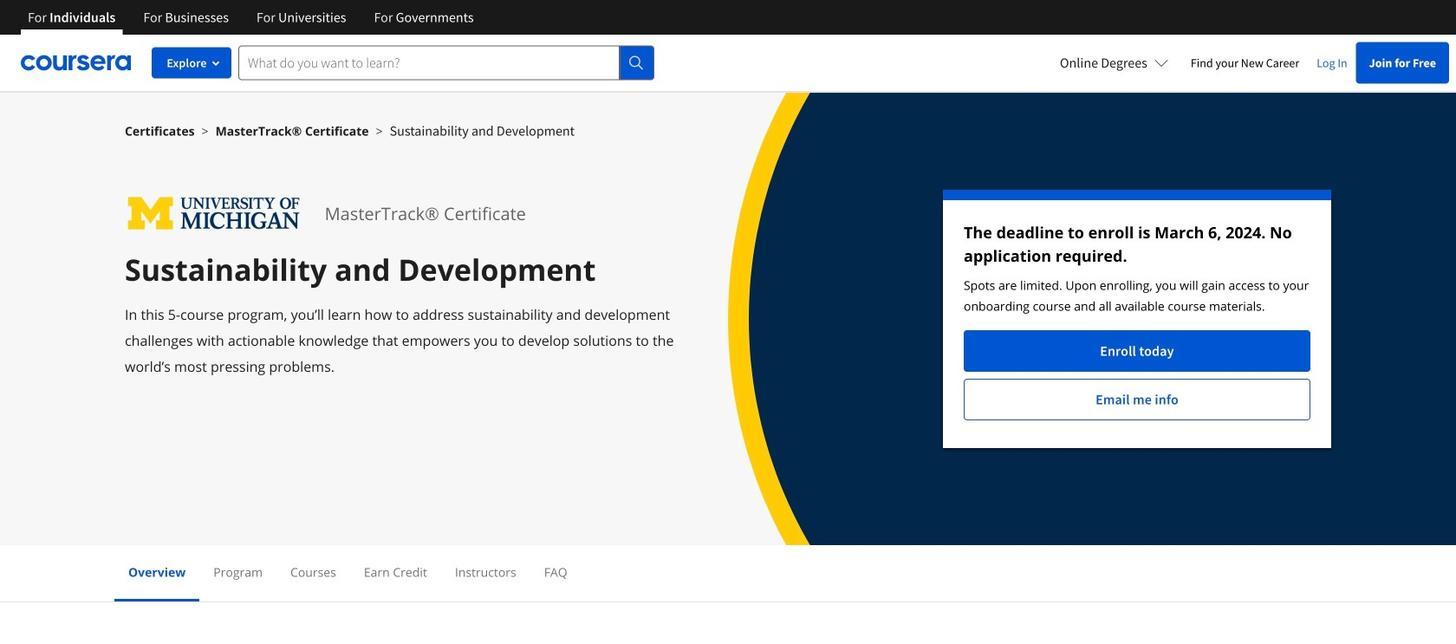 Task type: locate. For each thing, give the bounding box(es) containing it.
None search field
[[238, 46, 655, 80]]

university of michigan image
[[125, 190, 304, 238]]

certificate menu element
[[114, 545, 1342, 602]]

status
[[943, 190, 1332, 448]]



Task type: vqa. For each thing, say whether or not it's contained in the screenshot.
and in the Resume review Improve your resume and LinkedIn with personalized feedback
no



Task type: describe. For each thing, give the bounding box(es) containing it.
banner navigation
[[14, 0, 488, 35]]

coursera image
[[21, 49, 131, 77]]



